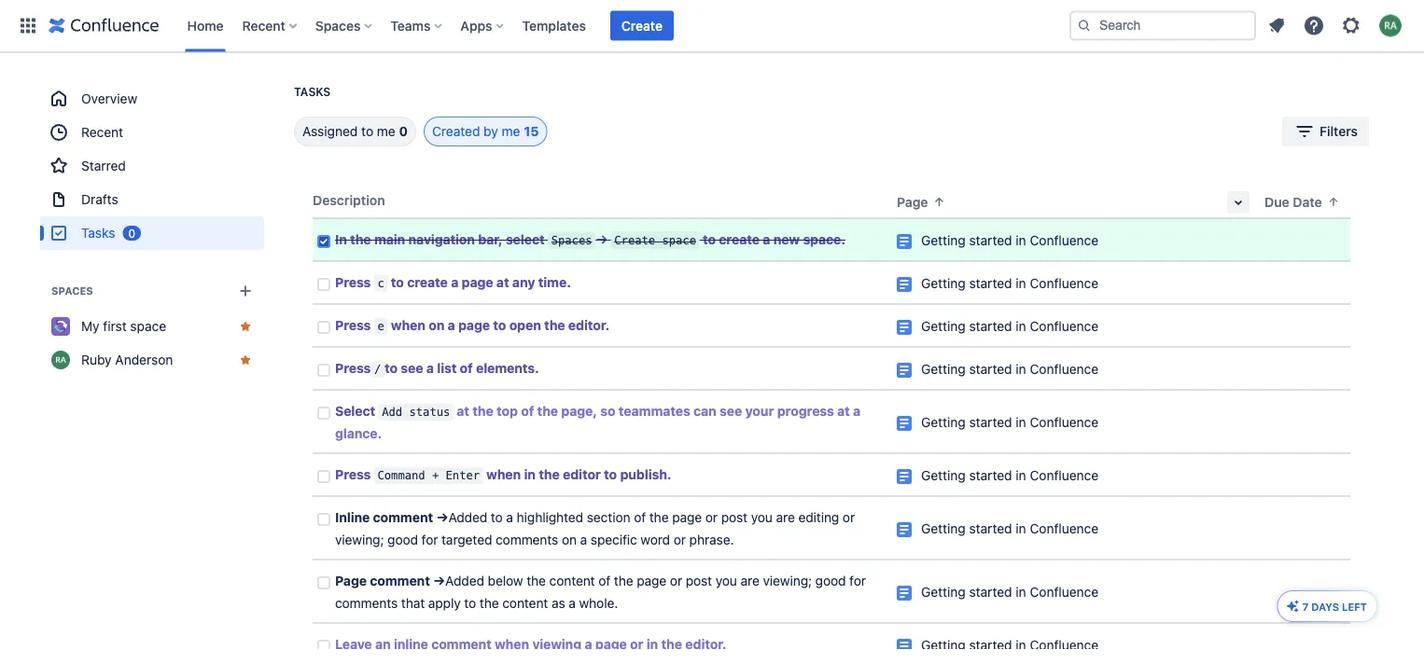 Task type: vqa. For each thing, say whether or not it's contained in the screenshot.
#CHANNEL in the left bottom of the page
no



Task type: describe. For each thing, give the bounding box(es) containing it.
templates
[[522, 18, 586, 33]]

0 horizontal spatial content
[[502, 596, 548, 611]]

getting for at the top of the page, so teammates can see your progress at a glance.
[[921, 415, 966, 430]]

for inside added to a highlighted section of the page or post you are editing or viewing; good for targeted comments on a specific word or phrase.
[[422, 532, 438, 548]]

ruby anderson
[[81, 352, 173, 368]]

notification icon image
[[1265, 14, 1288, 37]]

added to a highlighted section of the page or post you are editing or viewing; good for targeted comments on a specific word or phrase.
[[335, 510, 858, 548]]

spaces button
[[310, 11, 379, 41]]

select
[[335, 404, 375, 419]]

editor.
[[568, 318, 610, 333]]

7 confluence from the top
[[1030, 521, 1099, 537]]

first
[[103, 319, 127, 334]]

15
[[524, 124, 539, 139]]

comments inside added below the content of the page or post you are viewing; good for comments that apply to the content as a whole.
[[335, 596, 398, 611]]

7 getting started in confluence from the top
[[921, 521, 1099, 537]]

help icon image
[[1303, 14, 1325, 37]]

to right editor
[[604, 467, 617, 482]]

command
[[377, 469, 425, 482]]

0 vertical spatial on
[[429, 318, 444, 333]]

getting started in confluence link for when in the editor to publish.
[[921, 468, 1099, 483]]

assigned
[[302, 124, 358, 139]]

any
[[512, 275, 535, 290]]

getting for when on a page to open the editor.
[[921, 319, 966, 334]]

7 started from the top
[[969, 521, 1012, 537]]

to right assigned
[[361, 124, 373, 139]]

assigned to me 0
[[302, 124, 408, 139]]

c
[[377, 277, 384, 290]]

in for →
[[1016, 233, 1026, 248]]

of inside added below the content of the page or post you are viewing; good for comments that apply to the content as a whole.
[[598, 573, 610, 589]]

/
[[374, 363, 381, 376]]

filters
[[1320, 124, 1358, 139]]

highlighted
[[517, 510, 583, 525]]

unstar this space image
[[238, 319, 253, 334]]

space inside in the main navigation bar, select spaces → create space to create a new space.
[[662, 234, 696, 247]]

unstar this space image
[[238, 353, 253, 368]]

the left top
[[473, 404, 493, 419]]

e
[[377, 320, 384, 333]]

section
[[587, 510, 630, 525]]

main
[[374, 232, 405, 247]]

page title icon image for to see a list of elements.
[[897, 363, 912, 378]]

2 vertical spatial spaces
[[51, 285, 93, 297]]

1 horizontal spatial tasks
[[294, 85, 331, 98]]

apps button
[[455, 11, 511, 41]]

premium icon image
[[1286, 599, 1301, 614]]

Search field
[[1069, 11, 1256, 41]]

getting started in confluence link for at the top of the page, so teammates can see your progress at a glance.
[[921, 415, 1099, 430]]

home
[[187, 18, 224, 33]]

in the main navigation bar, select spaces → create space to create a new space.
[[335, 232, 845, 247]]

recent link
[[40, 116, 264, 149]]

getting started in confluence for to see a list of elements.
[[921, 362, 1099, 377]]

phrase.
[[689, 532, 734, 548]]

teammates
[[619, 404, 690, 419]]

good inside added below the content of the page or post you are viewing; good for comments that apply to the content as a whole.
[[815, 573, 846, 589]]

comment for good
[[373, 510, 433, 525]]

search image
[[1077, 18, 1092, 33]]

list
[[437, 361, 457, 376]]

the up whole.
[[614, 573, 633, 589]]

viewing; inside added below the content of the page or post you are viewing; good for comments that apply to the content as a whole.
[[763, 573, 812, 589]]

templates link
[[517, 11, 592, 41]]

page inside added below the content of the page or post you are viewing; good for comments that apply to the content as a whole.
[[637, 573, 666, 589]]

comment for that
[[370, 573, 430, 589]]

getting started in confluence link for to create a page at any time.
[[921, 276, 1099, 291]]

left
[[1342, 601, 1367, 613]]

by
[[484, 124, 498, 139]]

getting started in confluence for to create a page at any time.
[[921, 276, 1099, 291]]

select add status
[[335, 404, 450, 419]]

1 horizontal spatial create
[[719, 232, 760, 247]]

anderson
[[115, 352, 173, 368]]

to inside added to a highlighted section of the page or post you are editing or viewing; good for targeted comments on a specific word or phrase.
[[491, 510, 503, 525]]

bar,
[[478, 232, 503, 247]]

added for page comment →
[[445, 573, 484, 589]]

press e when on a page to open the editor.
[[335, 318, 610, 333]]

the inside added to a highlighted section of the page or post you are editing or viewing; good for targeted comments on a specific word or phrase.
[[649, 510, 669, 525]]

that
[[401, 596, 425, 611]]

at the top of the page, so teammates can see your progress at a glance.
[[335, 404, 864, 441]]

on inside added to a highlighted section of the page or post you are editing or viewing; good for targeted comments on a specific word or phrase.
[[562, 532, 577, 548]]

ruby
[[81, 352, 112, 368]]

press / to see a list of elements.
[[335, 361, 539, 376]]

page comment →
[[335, 573, 445, 589]]

you inside added to a highlighted section of the page or post you are editing or viewing; good for targeted comments on a specific word or phrase.
[[751, 510, 773, 525]]

to inside added below the content of the page or post you are viewing; good for comments that apply to the content as a whole.
[[464, 596, 476, 611]]

you inside added below the content of the page or post you are viewing; good for comments that apply to the content as a whole.
[[716, 573, 737, 589]]

getting started in confluence link for →
[[921, 233, 1099, 248]]

getting for to create a page at any time.
[[921, 276, 966, 291]]

getting started in confluence for when in the editor to publish.
[[921, 468, 1099, 483]]

home link
[[182, 11, 229, 41]]

see inside "at the top of the page, so teammates can see your progress at a glance."
[[720, 404, 742, 419]]

appswitcher icon image
[[17, 14, 39, 37]]

so
[[600, 404, 615, 419]]

create inside in the main navigation bar, select spaces → create space to create a new space.
[[614, 234, 655, 247]]

targeted
[[441, 532, 492, 548]]

ruby anderson link
[[40, 343, 264, 377]]

description
[[313, 193, 385, 208]]

overview link
[[40, 82, 264, 116]]

started for when in the editor to publish.
[[969, 468, 1012, 483]]

elements.
[[476, 361, 539, 376]]

page down 'press c to create a page at any time.'
[[458, 318, 490, 333]]

8 confluence from the top
[[1030, 585, 1099, 600]]

confluence for to see a list of elements.
[[1030, 362, 1099, 377]]

getting started in confluence for when on a page to open the editor.
[[921, 319, 1099, 334]]

confluence for when in the editor to publish.
[[1030, 468, 1099, 483]]

spaces inside spaces popup button
[[315, 18, 361, 33]]

space.
[[803, 232, 845, 247]]

getting started in confluence for at the top of the page, so teammates can see your progress at a glance.
[[921, 415, 1099, 430]]

settings icon image
[[1340, 14, 1363, 37]]

group containing overview
[[40, 82, 264, 250]]

my
[[81, 319, 99, 334]]

starred
[[81, 158, 126, 174]]

ascending sorting icon page image
[[932, 194, 947, 209]]

getting for when in the editor to publish.
[[921, 468, 966, 483]]

recent inside dropdown button
[[242, 18, 285, 33]]

glance.
[[335, 426, 382, 441]]

0 horizontal spatial at
[[457, 404, 469, 419]]

the left page,
[[537, 404, 558, 419]]

a left new
[[763, 232, 770, 247]]

a down 'press c to create a page at any time.'
[[448, 318, 455, 333]]

create a space image
[[234, 280, 257, 302]]

good inside added to a highlighted section of the page or post you are editing or viewing; good for targeted comments on a specific word or phrase.
[[387, 532, 418, 548]]

7 days left button
[[1278, 592, 1377, 622]]

→ for content
[[433, 573, 445, 589]]

page title icon image for when in the editor to publish.
[[897, 469, 912, 484]]

publish.
[[620, 467, 671, 482]]

a left specific
[[580, 532, 587, 548]]

post inside added to a highlighted section of the page or post you are editing or viewing; good for targeted comments on a specific word or phrase.
[[721, 510, 748, 525]]

0 inside group
[[128, 227, 135, 240]]

started for at the top of the page, so teammates can see your progress at a glance.
[[969, 415, 1012, 430]]

7 getting started in confluence link from the top
[[921, 521, 1099, 537]]

inline comment →
[[335, 510, 448, 525]]

8 started from the top
[[969, 585, 1012, 600]]

status
[[409, 405, 450, 419]]

my first space
[[81, 319, 166, 334]]

whole.
[[579, 596, 618, 611]]

select
[[506, 232, 545, 247]]

my first space link
[[40, 310, 264, 343]]

open
[[509, 318, 541, 333]]

date
[[1293, 195, 1322, 210]]

8 getting started in confluence link from the top
[[921, 585, 1099, 600]]

added below the content of the page or post you are viewing; good for comments that apply to the content as a whole.
[[335, 573, 869, 611]]

in for when on a page to open the editor.
[[1016, 319, 1026, 334]]

me for by
[[502, 124, 520, 139]]

created by me 15
[[432, 124, 539, 139]]

global element
[[11, 0, 1066, 52]]

0 inside tab list
[[399, 124, 408, 139]]

filters button
[[1282, 117, 1369, 147]]

getting for →
[[921, 233, 966, 248]]

page inside added to a highlighted section of the page or post you are editing or viewing; good for targeted comments on a specific word or phrase.
[[672, 510, 702, 525]]

started for to see a list of elements.
[[969, 362, 1012, 377]]

apps
[[460, 18, 492, 33]]

of right list on the left of the page
[[460, 361, 473, 376]]

below
[[488, 573, 523, 589]]

add
[[382, 405, 402, 419]]



Task type: locate. For each thing, give the bounding box(es) containing it.
2 vertical spatial →
[[433, 573, 445, 589]]

1 vertical spatial tasks
[[81, 225, 115, 241]]

viewing; down editing
[[763, 573, 812, 589]]

top
[[497, 404, 518, 419]]

1 vertical spatial viewing;
[[763, 573, 812, 589]]

enter
[[446, 469, 480, 482]]

0 vertical spatial spaces
[[315, 18, 361, 33]]

7
[[1303, 601, 1309, 613]]

5 getting started in confluence from the top
[[921, 415, 1099, 430]]

getting started in confluence link for to see a list of elements.
[[921, 362, 1099, 377]]

your profile and preferences image
[[1379, 14, 1402, 37]]

1 press from the top
[[335, 275, 371, 290]]

0 horizontal spatial see
[[401, 361, 423, 376]]

0 vertical spatial viewing;
[[335, 532, 384, 548]]

0 vertical spatial are
[[776, 510, 795, 525]]

apply
[[428, 596, 461, 611]]

or right the word
[[674, 532, 686, 548]]

0 vertical spatial page
[[897, 195, 928, 210]]

0 horizontal spatial you
[[716, 573, 737, 589]]

added up targeted
[[448, 510, 487, 525]]

at right status
[[457, 404, 469, 419]]

in for when in the editor to publish.
[[1016, 468, 1026, 483]]

the right in
[[350, 232, 371, 247]]

0 horizontal spatial tasks
[[81, 225, 115, 241]]

1 getting started in confluence link from the top
[[921, 233, 1099, 248]]

1 horizontal spatial spaces
[[315, 18, 361, 33]]

at right progress
[[837, 404, 850, 419]]

overview
[[81, 91, 137, 106]]

you
[[751, 510, 773, 525], [716, 573, 737, 589]]

page,
[[561, 404, 597, 419]]

6 getting started in confluence from the top
[[921, 468, 1099, 483]]

viewing; down the inline
[[335, 532, 384, 548]]

a right progress
[[853, 404, 861, 419]]

press for see
[[335, 361, 371, 376]]

page up press e when on a page to open the editor.
[[462, 275, 493, 290]]

of up the word
[[634, 510, 646, 525]]

1 vertical spatial page
[[335, 573, 367, 589]]

drafts
[[81, 192, 118, 207]]

when right enter
[[486, 467, 521, 482]]

press left e
[[335, 318, 371, 333]]

4 page title icon image from the top
[[897, 363, 912, 378]]

1 getting started in confluence from the top
[[921, 233, 1099, 248]]

press c to create a page at any time.
[[335, 275, 571, 290]]

are inside added to a highlighted section of the page or post you are editing or viewing; good for targeted comments on a specific word or phrase.
[[776, 510, 795, 525]]

0 vertical spatial tasks
[[294, 85, 331, 98]]

1 vertical spatial recent
[[81, 125, 123, 140]]

due
[[1265, 195, 1289, 210]]

0 vertical spatial when
[[391, 318, 425, 333]]

added
[[448, 510, 487, 525], [445, 573, 484, 589]]

0 vertical spatial comments
[[496, 532, 558, 548]]

1 vertical spatial comment
[[370, 573, 430, 589]]

confluence image
[[49, 14, 159, 37], [49, 14, 159, 37]]

1 vertical spatial comments
[[335, 596, 398, 611]]

3 confluence from the top
[[1030, 319, 1099, 334]]

added inside added below the content of the page or post you are viewing; good for comments that apply to the content as a whole.
[[445, 573, 484, 589]]

→
[[596, 232, 608, 247], [436, 510, 448, 525], [433, 573, 445, 589]]

a right as
[[569, 596, 576, 611]]

page for page comment →
[[335, 573, 367, 589]]

days
[[1311, 601, 1339, 613]]

content up as
[[549, 573, 595, 589]]

editing
[[798, 510, 839, 525]]

page up phrase.
[[672, 510, 702, 525]]

post up phrase.
[[721, 510, 748, 525]]

a down navigation
[[451, 275, 458, 290]]

1 horizontal spatial at
[[496, 275, 509, 290]]

as
[[552, 596, 565, 611]]

on down the highlighted
[[562, 532, 577, 548]]

a
[[763, 232, 770, 247], [451, 275, 458, 290], [448, 318, 455, 333], [426, 361, 434, 376], [853, 404, 861, 419], [506, 510, 513, 525], [580, 532, 587, 548], [569, 596, 576, 611]]

page title icon image for to create a page at any time.
[[897, 277, 912, 292]]

added for inline comment →
[[448, 510, 487, 525]]

6 confluence from the top
[[1030, 468, 1099, 483]]

press for on
[[335, 318, 371, 333]]

0 vertical spatial space
[[662, 234, 696, 247]]

to up targeted
[[491, 510, 503, 525]]

0 vertical spatial 0
[[399, 124, 408, 139]]

recent
[[242, 18, 285, 33], [81, 125, 123, 140]]

1 vertical spatial good
[[815, 573, 846, 589]]

inline
[[335, 510, 370, 525]]

create down navigation
[[407, 275, 448, 290]]

1 vertical spatial on
[[562, 532, 577, 548]]

0 vertical spatial create
[[719, 232, 760, 247]]

your
[[745, 404, 774, 419]]

3 getting started in confluence link from the top
[[921, 319, 1099, 334]]

the up the word
[[649, 510, 669, 525]]

good down "inline comment →" on the left
[[387, 532, 418, 548]]

0 vertical spatial content
[[549, 573, 595, 589]]

create
[[719, 232, 760, 247], [407, 275, 448, 290]]

4 getting started in confluence from the top
[[921, 362, 1099, 377]]

1 page title icon image from the top
[[897, 234, 912, 249]]

or up phrase.
[[705, 510, 718, 525]]

0 horizontal spatial on
[[429, 318, 444, 333]]

of inside "at the top of the page, so teammates can see your progress at a glance."
[[521, 404, 534, 419]]

0 horizontal spatial good
[[387, 532, 418, 548]]

when right e
[[391, 318, 425, 333]]

page down the inline
[[335, 573, 367, 589]]

press down glance.
[[335, 467, 371, 482]]

group
[[40, 82, 264, 250]]

tab list
[[272, 117, 547, 147]]

page
[[897, 195, 928, 210], [335, 573, 367, 589]]

5 confluence from the top
[[1030, 415, 1099, 430]]

0 vertical spatial →
[[596, 232, 608, 247]]

2 me from the left
[[502, 124, 520, 139]]

spaces inside in the main navigation bar, select spaces → create space to create a new space.
[[551, 234, 592, 247]]

getting started in confluence for →
[[921, 233, 1099, 248]]

1 horizontal spatial for
[[849, 573, 866, 589]]

content down the below
[[502, 596, 548, 611]]

time.
[[538, 275, 571, 290]]

4 getting from the top
[[921, 362, 966, 377]]

0 vertical spatial comment
[[373, 510, 433, 525]]

0 horizontal spatial me
[[377, 124, 395, 139]]

3 started from the top
[[969, 319, 1012, 334]]

1 vertical spatial space
[[130, 319, 166, 334]]

the down the below
[[480, 596, 499, 611]]

see right /
[[401, 361, 423, 376]]

1 started from the top
[[969, 233, 1012, 248]]

0 horizontal spatial for
[[422, 532, 438, 548]]

in for to see a list of elements.
[[1016, 362, 1026, 377]]

getting
[[921, 233, 966, 248], [921, 276, 966, 291], [921, 319, 966, 334], [921, 362, 966, 377], [921, 415, 966, 430], [921, 468, 966, 483], [921, 521, 966, 537], [921, 585, 966, 600]]

0 horizontal spatial when
[[391, 318, 425, 333]]

you down phrase.
[[716, 573, 737, 589]]

post inside added below the content of the page or post you are viewing; good for comments that apply to the content as a whole.
[[686, 573, 712, 589]]

in for at the top of the page, so teammates can see your progress at a glance.
[[1016, 415, 1026, 430]]

1 vertical spatial see
[[720, 404, 742, 419]]

at left any
[[496, 275, 509, 290]]

→ up apply
[[433, 573, 445, 589]]

0
[[399, 124, 408, 139], [128, 227, 135, 240]]

0 vertical spatial for
[[422, 532, 438, 548]]

getting started in confluence
[[921, 233, 1099, 248], [921, 276, 1099, 291], [921, 319, 1099, 334], [921, 362, 1099, 377], [921, 415, 1099, 430], [921, 468, 1099, 483], [921, 521, 1099, 537], [921, 585, 1099, 600]]

3 getting started in confluence from the top
[[921, 319, 1099, 334]]

7 days left
[[1303, 601, 1367, 613]]

0 vertical spatial post
[[721, 510, 748, 525]]

comments down page comment →
[[335, 596, 398, 611]]

recent up the starred
[[81, 125, 123, 140]]

8 getting started in confluence from the top
[[921, 585, 1099, 600]]

1 horizontal spatial you
[[751, 510, 773, 525]]

1 horizontal spatial good
[[815, 573, 846, 589]]

banner
[[0, 0, 1424, 52]]

word
[[641, 532, 670, 548]]

editor
[[563, 467, 601, 482]]

1 vertical spatial you
[[716, 573, 737, 589]]

0 horizontal spatial recent
[[81, 125, 123, 140]]

1 horizontal spatial viewing;
[[763, 573, 812, 589]]

1 vertical spatial create
[[407, 275, 448, 290]]

1 vertical spatial spaces
[[551, 234, 592, 247]]

starred link
[[40, 149, 264, 183]]

0 vertical spatial recent
[[242, 18, 285, 33]]

in
[[1016, 233, 1026, 248], [1016, 276, 1026, 291], [1016, 319, 1026, 334], [1016, 362, 1026, 377], [1016, 415, 1026, 430], [524, 467, 536, 482], [1016, 468, 1026, 483], [1016, 521, 1026, 537], [1016, 585, 1026, 600]]

me right by
[[502, 124, 520, 139]]

1 confluence from the top
[[1030, 233, 1099, 248]]

0 horizontal spatial 0
[[128, 227, 135, 240]]

a left the highlighted
[[506, 510, 513, 525]]

3 press from the top
[[335, 361, 371, 376]]

0 vertical spatial see
[[401, 361, 423, 376]]

navigation
[[408, 232, 475, 247]]

1 vertical spatial when
[[486, 467, 521, 482]]

2 press from the top
[[335, 318, 371, 333]]

5 getting from the top
[[921, 415, 966, 430]]

0 horizontal spatial comments
[[335, 596, 398, 611]]

tab list containing assigned to me
[[272, 117, 547, 147]]

0 vertical spatial create
[[621, 18, 663, 33]]

page left ascending sorting icon page
[[897, 195, 928, 210]]

of inside added to a highlighted section of the page or post you are editing or viewing; good for targeted comments on a specific word or phrase.
[[634, 510, 646, 525]]

1 vertical spatial →
[[436, 510, 448, 525]]

0 vertical spatial you
[[751, 510, 773, 525]]

1 vertical spatial for
[[849, 573, 866, 589]]

4 confluence from the top
[[1030, 362, 1099, 377]]

+
[[432, 469, 439, 482]]

a inside added below the content of the page or post you are viewing; good for comments that apply to the content as a whole.
[[569, 596, 576, 611]]

1 vertical spatial content
[[502, 596, 548, 611]]

press left c
[[335, 275, 371, 290]]

a inside "at the top of the page, so teammates can see your progress at a glance."
[[853, 404, 861, 419]]

the right open
[[544, 318, 565, 333]]

6 started from the top
[[969, 468, 1012, 483]]

on up press / to see a list of elements.
[[429, 318, 444, 333]]

1 vertical spatial create
[[614, 234, 655, 247]]

started for →
[[969, 233, 1012, 248]]

8 getting from the top
[[921, 585, 966, 600]]

in for to create a page at any time.
[[1016, 276, 1026, 291]]

getting started in confluence link for when on a page to open the editor.
[[921, 319, 1099, 334]]

for inside added below the content of the page or post you are viewing; good for comments that apply to the content as a whole.
[[849, 573, 866, 589]]

good down editing
[[815, 573, 846, 589]]

getting for to see a list of elements.
[[921, 362, 966, 377]]

viewing;
[[335, 532, 384, 548], [763, 573, 812, 589]]

5 page title icon image from the top
[[897, 416, 912, 431]]

confluence for at the top of the page, so teammates can see your progress at a glance.
[[1030, 415, 1099, 430]]

spaces up time.
[[551, 234, 592, 247]]

started for to create a page at any time.
[[969, 276, 1012, 291]]

create inside global element
[[621, 18, 663, 33]]

2 getting from the top
[[921, 276, 966, 291]]

8 page title icon image from the top
[[897, 586, 912, 601]]

started for when on a page to open the editor.
[[969, 319, 1012, 334]]

to right /
[[385, 361, 398, 376]]

→ up targeted
[[436, 510, 448, 525]]

confluence for when on a page to open the editor.
[[1030, 319, 1099, 334]]

post down phrase.
[[686, 573, 712, 589]]

1 vertical spatial post
[[686, 573, 712, 589]]

recent right home
[[242, 18, 285, 33]]

spaces up my
[[51, 285, 93, 297]]

due date
[[1265, 195, 1322, 210]]

new
[[773, 232, 800, 247]]

press command + enter when in the editor to publish.
[[335, 467, 671, 482]]

the left editor
[[539, 467, 560, 482]]

the right the below
[[527, 573, 546, 589]]

6 page title icon image from the top
[[897, 469, 912, 484]]

6 getting from the top
[[921, 468, 966, 483]]

ascending sorting icon date image
[[1326, 194, 1341, 209]]

2 confluence from the top
[[1030, 276, 1099, 291]]

tasks down drafts
[[81, 225, 115, 241]]

1 horizontal spatial recent
[[242, 18, 285, 33]]

1 horizontal spatial post
[[721, 510, 748, 525]]

9 page title icon image from the top
[[897, 639, 912, 650]]

page for page
[[897, 195, 928, 210]]

confluence for →
[[1030, 233, 1099, 248]]

7 getting from the top
[[921, 521, 966, 537]]

0 horizontal spatial post
[[686, 573, 712, 589]]

3 page title icon image from the top
[[897, 320, 912, 335]]

created
[[432, 124, 480, 139]]

banner containing home
[[0, 0, 1424, 52]]

1 horizontal spatial 0
[[399, 124, 408, 139]]

1 horizontal spatial comments
[[496, 532, 558, 548]]

1 horizontal spatial when
[[486, 467, 521, 482]]

0 down the drafts link
[[128, 227, 135, 240]]

me for to
[[377, 124, 395, 139]]

or down the word
[[670, 573, 682, 589]]

2 horizontal spatial spaces
[[551, 234, 592, 247]]

2 started from the top
[[969, 276, 1012, 291]]

5 started from the top
[[969, 415, 1012, 430]]

press for create
[[335, 275, 371, 290]]

0 horizontal spatial create
[[407, 275, 448, 290]]

viewing; inside added to a highlighted section of the page or post you are editing or viewing; good for targeted comments on a specific word or phrase.
[[335, 532, 384, 548]]

4 getting started in confluence link from the top
[[921, 362, 1099, 377]]

to right c
[[391, 275, 404, 290]]

a left list on the left of the page
[[426, 361, 434, 376]]

press left /
[[335, 361, 371, 376]]

0 horizontal spatial page
[[335, 573, 367, 589]]

to right apply
[[464, 596, 476, 611]]

or
[[705, 510, 718, 525], [843, 510, 855, 525], [674, 532, 686, 548], [670, 573, 682, 589]]

confluence
[[1030, 233, 1099, 248], [1030, 276, 1099, 291], [1030, 319, 1099, 334], [1030, 362, 1099, 377], [1030, 415, 1099, 430], [1030, 468, 1099, 483], [1030, 521, 1099, 537], [1030, 585, 1099, 600]]

5 getting started in confluence link from the top
[[921, 415, 1099, 430]]

2 horizontal spatial at
[[837, 404, 850, 419]]

can
[[694, 404, 716, 419]]

create link
[[610, 11, 674, 41]]

or inside added below the content of the page or post you are viewing; good for comments that apply to the content as a whole.
[[670, 573, 682, 589]]

comment up that
[[370, 573, 430, 589]]

see
[[401, 361, 423, 376], [720, 404, 742, 419]]

page title icon image for when on a page to open the editor.
[[897, 320, 912, 335]]

1 horizontal spatial see
[[720, 404, 742, 419]]

1 horizontal spatial page
[[897, 195, 928, 210]]

6 getting started in confluence link from the top
[[921, 468, 1099, 483]]

added inside added to a highlighted section of the page or post you are editing or viewing; good for targeted comments on a specific word or phrase.
[[448, 510, 487, 525]]

0 horizontal spatial are
[[741, 573, 759, 589]]

drafts link
[[40, 183, 264, 217]]

see right can
[[720, 404, 742, 419]]

teams button
[[385, 11, 449, 41]]

create
[[621, 18, 663, 33], [614, 234, 655, 247]]

specific
[[591, 532, 637, 548]]

2 getting started in confluence link from the top
[[921, 276, 1099, 291]]

teams
[[390, 18, 431, 33]]

comments down the highlighted
[[496, 532, 558, 548]]

1 vertical spatial added
[[445, 573, 484, 589]]

1 vertical spatial 0
[[128, 227, 135, 240]]

0 vertical spatial added
[[448, 510, 487, 525]]

0 horizontal spatial spaces
[[51, 285, 93, 297]]

1 me from the left
[[377, 124, 395, 139]]

me right assigned
[[377, 124, 395, 139]]

→ right "select"
[[596, 232, 608, 247]]

1 vertical spatial are
[[741, 573, 759, 589]]

1 getting from the top
[[921, 233, 966, 248]]

spaces right recent dropdown button
[[315, 18, 361, 33]]

→ for highlighted
[[436, 510, 448, 525]]

progress
[[777, 404, 834, 419]]

1 horizontal spatial me
[[502, 124, 520, 139]]

of up whole.
[[598, 573, 610, 589]]

page title icon image for at the top of the page, so teammates can see your progress at a glance.
[[897, 416, 912, 431]]

0 horizontal spatial viewing;
[[335, 532, 384, 548]]

3 getting from the top
[[921, 319, 966, 334]]

press
[[335, 275, 371, 290], [335, 318, 371, 333], [335, 361, 371, 376], [335, 467, 371, 482]]

press for enter
[[335, 467, 371, 482]]

2 getting started in confluence from the top
[[921, 276, 1099, 291]]

are inside added below the content of the page or post you are viewing; good for comments that apply to the content as a whole.
[[741, 573, 759, 589]]

confluence for to create a page at any time.
[[1030, 276, 1099, 291]]

comments inside added to a highlighted section of the page or post you are editing or viewing; good for targeted comments on a specific word or phrase.
[[496, 532, 558, 548]]

getting started in confluence link
[[921, 233, 1099, 248], [921, 276, 1099, 291], [921, 319, 1099, 334], [921, 362, 1099, 377], [921, 415, 1099, 430], [921, 468, 1099, 483], [921, 521, 1099, 537], [921, 585, 1099, 600]]

when
[[391, 318, 425, 333], [486, 467, 521, 482]]

comment down command
[[373, 510, 433, 525]]

to
[[361, 124, 373, 139], [703, 232, 716, 247], [391, 275, 404, 290], [493, 318, 506, 333], [385, 361, 398, 376], [604, 467, 617, 482], [491, 510, 503, 525], [464, 596, 476, 611]]

recent button
[[237, 11, 304, 41]]

at
[[496, 275, 509, 290], [457, 404, 469, 419], [837, 404, 850, 419]]

page down the word
[[637, 573, 666, 589]]

in
[[335, 232, 347, 247]]

4 started from the top
[[969, 362, 1012, 377]]

1 horizontal spatial content
[[549, 573, 595, 589]]

2 page title icon image from the top
[[897, 277, 912, 292]]

you left editing
[[751, 510, 773, 525]]

page title icon image for →
[[897, 234, 912, 249]]

added up apply
[[445, 573, 484, 589]]

or right editing
[[843, 510, 855, 525]]

of right top
[[521, 404, 534, 419]]

to left new
[[703, 232, 716, 247]]

0 left created
[[399, 124, 408, 139]]

4 press from the top
[[335, 467, 371, 482]]

page title icon image
[[897, 234, 912, 249], [897, 277, 912, 292], [897, 320, 912, 335], [897, 363, 912, 378], [897, 416, 912, 431], [897, 469, 912, 484], [897, 523, 912, 538], [897, 586, 912, 601], [897, 639, 912, 650]]

are
[[776, 510, 795, 525], [741, 573, 759, 589]]

1 horizontal spatial are
[[776, 510, 795, 525]]

tasks up assigned
[[294, 85, 331, 98]]

1 horizontal spatial space
[[662, 234, 696, 247]]

1 horizontal spatial on
[[562, 532, 577, 548]]

post
[[721, 510, 748, 525], [686, 573, 712, 589]]

0 horizontal spatial space
[[130, 319, 166, 334]]

0 vertical spatial good
[[387, 532, 418, 548]]

create left new
[[719, 232, 760, 247]]

7 page title icon image from the top
[[897, 523, 912, 538]]

to left open
[[493, 318, 506, 333]]



